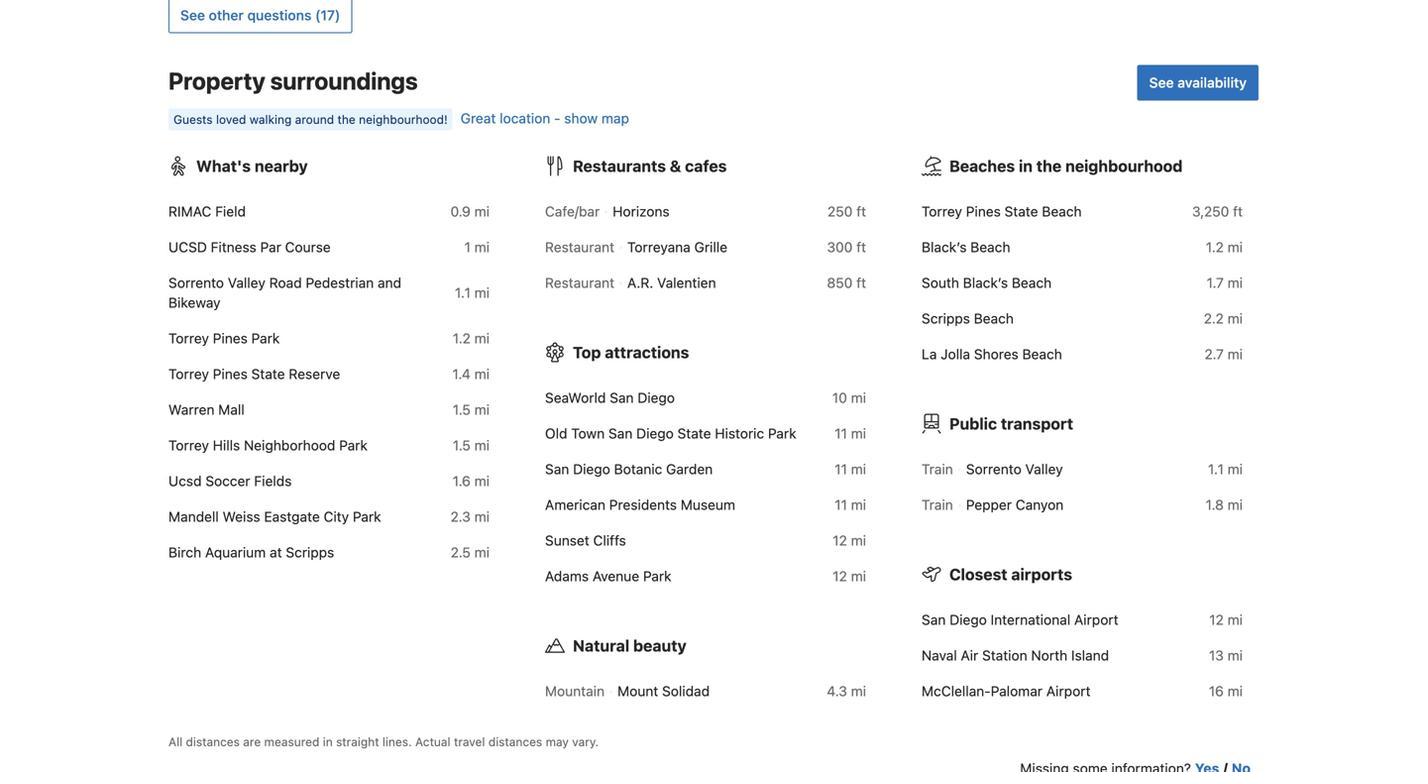 Task type: locate. For each thing, give the bounding box(es) containing it.
1.2 up the 1.7
[[1206, 239, 1224, 255]]

4.3
[[827, 683, 847, 699]]

see availability button
[[1138, 65, 1259, 100]]

garden
[[666, 461, 713, 477]]

the up 'torrey pines state beach'
[[1037, 156, 1062, 175]]

closest
[[950, 565, 1008, 584]]

2.2 mi
[[1204, 310, 1243, 326]]

0 vertical spatial see
[[180, 7, 205, 23]]

park right "historic"
[[768, 425, 797, 441]]

1.5 down 1.4
[[453, 401, 471, 418]]

2 1.5 mi from the top
[[453, 437, 490, 453]]

0.9 mi
[[451, 203, 490, 219]]

0 horizontal spatial see
[[180, 7, 205, 23]]

ft right 300
[[857, 239, 866, 255]]

airport down north
[[1047, 683, 1091, 699]]

cafe/bar
[[545, 203, 600, 219]]

south black's beach
[[922, 274, 1052, 291]]

0 vertical spatial valley
[[228, 274, 266, 291]]

12
[[833, 532, 847, 549], [833, 568, 847, 584], [1210, 612, 1224, 628]]

in left straight
[[323, 735, 333, 749]]

see
[[180, 7, 205, 23], [1150, 74, 1174, 91]]

torrey hills neighborhood park
[[169, 437, 368, 453]]

black's up south
[[922, 239, 967, 255]]

1.1 mi up 1.8 mi
[[1208, 461, 1243, 477]]

at
[[270, 544, 282, 560]]

1 11 from the top
[[835, 425, 847, 441]]

in right beaches
[[1019, 156, 1033, 175]]

cliffs
[[593, 532, 626, 549]]

1.5 mi up 1.6 mi
[[453, 437, 490, 453]]

naval air station north island
[[922, 647, 1109, 664]]

beach down beaches in the neighbourhood
[[1042, 203, 1082, 219]]

1.1 up 1.8
[[1208, 461, 1224, 477]]

11 for san diego botanic garden
[[835, 461, 847, 477]]

1.1 mi down 1
[[455, 284, 490, 301]]

bikeway
[[169, 294, 221, 311]]

1.5 up 1.6
[[453, 437, 471, 453]]

park up the torrey pines state reserve
[[251, 330, 280, 346]]

1.2 mi
[[1206, 239, 1243, 255], [453, 330, 490, 346]]

ucsd soccer fields
[[169, 473, 292, 489]]

see other questions (17)
[[180, 7, 340, 23]]

2 restaurant from the top
[[545, 274, 615, 291]]

sorrento up pepper
[[966, 461, 1022, 477]]

mi for south black's beach
[[1228, 274, 1243, 291]]

1 vertical spatial 11 mi
[[835, 461, 866, 477]]

2.7 mi
[[1205, 346, 1243, 362]]

2 horizontal spatial state
[[1005, 203, 1039, 219]]

top attractions
[[573, 343, 689, 362]]

adams
[[545, 568, 589, 584]]

0 vertical spatial state
[[1005, 203, 1039, 219]]

1 11 mi from the top
[[835, 425, 866, 441]]

2 train from the top
[[922, 497, 953, 513]]

1 vertical spatial 1.1 mi
[[1208, 461, 1243, 477]]

0 horizontal spatial valley
[[228, 274, 266, 291]]

1.2 up 1.4
[[453, 330, 471, 346]]

1.5 mi
[[453, 401, 490, 418], [453, 437, 490, 453]]

2 1.5 from the top
[[453, 437, 471, 453]]

300 ft
[[827, 239, 866, 255]]

ft for 850 ft
[[857, 274, 866, 291]]

torrey for torrey pines state reserve
[[169, 366, 209, 382]]

2.7
[[1205, 346, 1224, 362]]

1 vertical spatial black's
[[963, 274, 1008, 291]]

ft right 250
[[857, 203, 866, 219]]

1 1.5 mi from the top
[[453, 401, 490, 418]]

1.5 mi for warren mall
[[453, 401, 490, 418]]

2 vertical spatial 12
[[1210, 612, 1224, 628]]

1 vertical spatial scripps
[[286, 544, 334, 560]]

seaworld san diego
[[545, 389, 675, 406]]

0 vertical spatial train
[[922, 461, 953, 477]]

torreyana grille
[[628, 239, 728, 255]]

park right avenue
[[643, 568, 672, 584]]

1 vertical spatial restaurant
[[545, 274, 615, 291]]

la
[[922, 346, 937, 362]]

the
[[338, 112, 356, 126], [1037, 156, 1062, 175]]

a.r.
[[628, 274, 654, 291]]

11 for american presidents museum
[[835, 497, 847, 513]]

presidents
[[609, 497, 677, 513]]

mi
[[475, 203, 490, 219], [475, 239, 490, 255], [1228, 239, 1243, 255], [1228, 274, 1243, 291], [475, 284, 490, 301], [1228, 310, 1243, 326], [475, 330, 490, 346], [1228, 346, 1243, 362], [475, 366, 490, 382], [851, 389, 866, 406], [475, 401, 490, 418], [851, 425, 866, 441], [475, 437, 490, 453], [851, 461, 866, 477], [1228, 461, 1243, 477], [475, 473, 490, 489], [851, 497, 866, 513], [1228, 497, 1243, 513], [475, 508, 490, 525], [851, 532, 866, 549], [475, 544, 490, 560], [851, 568, 866, 584], [1228, 612, 1243, 628], [1228, 647, 1243, 664], [851, 683, 866, 699], [1228, 683, 1243, 699]]

0 vertical spatial sorrento
[[169, 274, 224, 291]]

black's
[[922, 239, 967, 255], [963, 274, 1008, 291]]

grille
[[695, 239, 728, 255]]

restaurants
[[573, 156, 666, 175]]

mi for san diego botanic garden
[[851, 461, 866, 477]]

pines up mall
[[213, 366, 248, 382]]

1.1
[[455, 284, 471, 301], [1208, 461, 1224, 477]]

2 vertical spatial pines
[[213, 366, 248, 382]]

weiss
[[223, 508, 260, 525]]

1 horizontal spatial in
[[1019, 156, 1033, 175]]

2 vertical spatial 11
[[835, 497, 847, 513]]

0 horizontal spatial in
[[323, 735, 333, 749]]

12 mi for park
[[833, 568, 866, 584]]

0 vertical spatial 12 mi
[[833, 532, 866, 549]]

state down beaches
[[1005, 203, 1039, 219]]

ft
[[857, 203, 866, 219], [1233, 203, 1243, 219], [857, 239, 866, 255], [857, 274, 866, 291]]

restaurant left a.r.
[[545, 274, 615, 291]]

1 vertical spatial train
[[922, 497, 953, 513]]

1 restaurant from the top
[[545, 239, 615, 255]]

torrey up warren
[[169, 366, 209, 382]]

mi for san diego international airport
[[1228, 612, 1243, 628]]

1 vertical spatial 12
[[833, 568, 847, 584]]

pines for reserve
[[213, 366, 248, 382]]

sorrento up "bikeway"
[[169, 274, 224, 291]]

1 horizontal spatial distances
[[489, 735, 542, 749]]

mi for warren mall
[[475, 401, 490, 418]]

san
[[610, 389, 634, 406], [609, 425, 633, 441], [545, 461, 569, 477], [922, 612, 946, 628]]

2 vertical spatial 12 mi
[[1210, 612, 1243, 628]]

san right seaworld
[[610, 389, 634, 406]]

train for pepper canyon
[[922, 497, 953, 513]]

0 vertical spatial 1.1
[[455, 284, 471, 301]]

distances right all
[[186, 735, 240, 749]]

state left reserve
[[251, 366, 285, 382]]

fields
[[254, 473, 292, 489]]

other
[[209, 7, 244, 23]]

restaurant down cafe/bar
[[545, 239, 615, 255]]

1 horizontal spatial 1.2
[[1206, 239, 1224, 255]]

1.8 mi
[[1206, 497, 1243, 513]]

0 vertical spatial scripps
[[922, 310, 970, 326]]

2 11 from the top
[[835, 461, 847, 477]]

field
[[215, 203, 246, 219]]

warren mall
[[169, 401, 245, 418]]

valley up canyon on the bottom
[[1026, 461, 1063, 477]]

torrey down warren
[[169, 437, 209, 453]]

mi for rimac field
[[475, 203, 490, 219]]

beach
[[1042, 203, 1082, 219], [971, 239, 1011, 255], [1012, 274, 1052, 291], [974, 310, 1014, 326], [1023, 346, 1063, 362]]

road
[[269, 274, 302, 291]]

sorrento valley
[[966, 461, 1063, 477]]

mi for sorrento valley road pedestrian and bikeway
[[475, 284, 490, 301]]

1 horizontal spatial see
[[1150, 74, 1174, 91]]

valley for sorrento valley road pedestrian and bikeway
[[228, 274, 266, 291]]

mi for scripps beach
[[1228, 310, 1243, 326]]

in
[[1019, 156, 1033, 175], [323, 735, 333, 749]]

island
[[1072, 647, 1109, 664]]

11
[[835, 425, 847, 441], [835, 461, 847, 477], [835, 497, 847, 513]]

1 vertical spatial 11
[[835, 461, 847, 477]]

0 horizontal spatial scripps
[[286, 544, 334, 560]]

1.2 mi for torrey pines park
[[453, 330, 490, 346]]

train left pepper
[[922, 497, 953, 513]]

0 vertical spatial 1.2
[[1206, 239, 1224, 255]]

ft for 300 ft
[[857, 239, 866, 255]]

san diego botanic garden
[[545, 461, 713, 477]]

pines up black's beach
[[966, 203, 1001, 219]]

1 vertical spatial 1.2 mi
[[453, 330, 490, 346]]

0 vertical spatial 11
[[835, 425, 847, 441]]

mi for ucsd soccer fields
[[475, 473, 490, 489]]

1 vertical spatial in
[[323, 735, 333, 749]]

1 train from the top
[[922, 461, 953, 477]]

1 vertical spatial 1.5 mi
[[453, 437, 490, 453]]

1 1.5 from the top
[[453, 401, 471, 418]]

city
[[324, 508, 349, 525]]

neighbourhood!
[[359, 112, 448, 126]]

1 vertical spatial 1.1
[[1208, 461, 1224, 477]]

1.2 for torrey pines park
[[453, 330, 471, 346]]

ft right 850
[[857, 274, 866, 291]]

1 horizontal spatial 1.1
[[1208, 461, 1224, 477]]

airport
[[1075, 612, 1119, 628], [1047, 683, 1091, 699]]

see left availability
[[1150, 74, 1174, 91]]

1.2 mi up 1.7 mi
[[1206, 239, 1243, 255]]

state up garden
[[678, 425, 711, 441]]

airport up island
[[1075, 612, 1119, 628]]

1 vertical spatial 12 mi
[[833, 568, 866, 584]]

air
[[961, 647, 979, 664]]

sorrento inside 'sorrento valley road pedestrian and bikeway'
[[169, 274, 224, 291]]

torrey up black's beach
[[922, 203, 963, 219]]

0 horizontal spatial state
[[251, 366, 285, 382]]

san up naval in the bottom of the page
[[922, 612, 946, 628]]

restaurant
[[545, 239, 615, 255], [545, 274, 615, 291]]

1 horizontal spatial 1.1 mi
[[1208, 461, 1243, 477]]

1.1 down 1
[[455, 284, 471, 301]]

1 vertical spatial sorrento
[[966, 461, 1022, 477]]

13 mi
[[1209, 647, 1243, 664]]

0 vertical spatial 1.5 mi
[[453, 401, 490, 418]]

restaurant for a.r. valentien
[[545, 274, 615, 291]]

are
[[243, 735, 261, 749]]

naval
[[922, 647, 957, 664]]

1 horizontal spatial sorrento
[[966, 461, 1022, 477]]

0 horizontal spatial 1.1 mi
[[455, 284, 490, 301]]

0 vertical spatial 1.1 mi
[[455, 284, 490, 301]]

3 11 mi from the top
[[835, 497, 866, 513]]

1 vertical spatial 1.2
[[453, 330, 471, 346]]

0.9
[[451, 203, 471, 219]]

11 mi for american presidents museum
[[835, 497, 866, 513]]

1 horizontal spatial the
[[1037, 156, 1062, 175]]

diego up the air
[[950, 612, 987, 628]]

250 ft
[[828, 203, 866, 219]]

pines
[[966, 203, 1001, 219], [213, 330, 248, 346], [213, 366, 248, 382]]

1 horizontal spatial 1.2 mi
[[1206, 239, 1243, 255]]

0 horizontal spatial 1.2
[[453, 330, 471, 346]]

black's beach
[[922, 239, 1011, 255]]

0 vertical spatial pines
[[966, 203, 1001, 219]]

see left other at the top of the page
[[180, 7, 205, 23]]

valley down ucsd fitness par course
[[228, 274, 266, 291]]

station
[[982, 647, 1028, 664]]

torrey for torrey pines park
[[169, 330, 209, 346]]

torrey down "bikeway"
[[169, 330, 209, 346]]

1.5 mi down 1.4 mi on the top
[[453, 401, 490, 418]]

0 horizontal spatial 1.2 mi
[[453, 330, 490, 346]]

mandell weiss eastgate city park
[[169, 508, 381, 525]]

valley inside 'sorrento valley road pedestrian and bikeway'
[[228, 274, 266, 291]]

0 vertical spatial 1.5
[[453, 401, 471, 418]]

16
[[1209, 683, 1224, 699]]

par
[[260, 239, 281, 255]]

mi for torrey hills neighborhood park
[[475, 437, 490, 453]]

ft right 3,250
[[1233, 203, 1243, 219]]

1 vertical spatial state
[[251, 366, 285, 382]]

2 vertical spatial 11 mi
[[835, 497, 866, 513]]

1 horizontal spatial scripps
[[922, 310, 970, 326]]

scripps
[[922, 310, 970, 326], [286, 544, 334, 560]]

torrey pines park
[[169, 330, 280, 346]]

12 mi
[[833, 532, 866, 549], [833, 568, 866, 584], [1210, 612, 1243, 628]]

0 vertical spatial 1.2 mi
[[1206, 239, 1243, 255]]

1.6 mi
[[453, 473, 490, 489]]

ucsd fitness par course
[[169, 239, 331, 255]]

1 vertical spatial valley
[[1026, 461, 1063, 477]]

distances
[[186, 735, 240, 749], [489, 735, 542, 749]]

0 vertical spatial restaurant
[[545, 239, 615, 255]]

1 horizontal spatial valley
[[1026, 461, 1063, 477]]

the right 'around'
[[338, 112, 356, 126]]

diego down town
[[573, 461, 611, 477]]

restaurants & cafes
[[573, 156, 727, 175]]

1.2 for black's beach
[[1206, 239, 1224, 255]]

2 vertical spatial state
[[678, 425, 711, 441]]

state
[[1005, 203, 1039, 219], [251, 366, 285, 382], [678, 425, 711, 441]]

3 11 from the top
[[835, 497, 847, 513]]

1 distances from the left
[[186, 735, 240, 749]]

0 vertical spatial 12
[[833, 532, 847, 549]]

train
[[922, 461, 953, 477], [922, 497, 953, 513]]

train down public
[[922, 461, 953, 477]]

2.3
[[451, 508, 471, 525]]

1.2
[[1206, 239, 1224, 255], [453, 330, 471, 346]]

1 vertical spatial 1.5
[[453, 437, 471, 453]]

scripps right at
[[286, 544, 334, 560]]

san down the "old"
[[545, 461, 569, 477]]

1.2 mi up 1.4 mi on the top
[[453, 330, 490, 346]]

north
[[1031, 647, 1068, 664]]

2 11 mi from the top
[[835, 461, 866, 477]]

0 vertical spatial 11 mi
[[835, 425, 866, 441]]

sorrento for sorrento valley
[[966, 461, 1022, 477]]

black's up scripps beach
[[963, 274, 1008, 291]]

see for see availability
[[1150, 74, 1174, 91]]

mi for birch aquarium at scripps
[[475, 544, 490, 560]]

distances left may
[[489, 735, 542, 749]]

0 horizontal spatial sorrento
[[169, 274, 224, 291]]

11 mi for old town san diego state historic park
[[835, 425, 866, 441]]

pines up the torrey pines state reserve
[[213, 330, 248, 346]]

0 horizontal spatial distances
[[186, 735, 240, 749]]

scripps down south
[[922, 310, 970, 326]]

see other questions (17) button
[[169, 0, 352, 33]]

attractions
[[605, 343, 689, 362]]

0 vertical spatial the
[[338, 112, 356, 126]]

1 vertical spatial see
[[1150, 74, 1174, 91]]



Task type: describe. For each thing, give the bounding box(es) containing it.
restaurant for torreyana grille
[[545, 239, 615, 255]]

2.3 mi
[[451, 508, 490, 525]]

beaches in the neighbourhood
[[950, 156, 1183, 175]]

1.8
[[1206, 497, 1224, 513]]

0 vertical spatial in
[[1019, 156, 1033, 175]]

ft for 250 ft
[[857, 203, 866, 219]]

mi for torrey pines park
[[475, 330, 490, 346]]

1.2 mi for black's beach
[[1206, 239, 1243, 255]]

birch
[[169, 544, 201, 560]]

300
[[827, 239, 853, 255]]

what's
[[196, 156, 251, 175]]

public
[[950, 414, 997, 433]]

850
[[827, 274, 853, 291]]

2.2
[[1204, 310, 1224, 326]]

old town san diego state historic park
[[545, 425, 797, 441]]

what's nearby
[[196, 156, 308, 175]]

fitness
[[211, 239, 257, 255]]

1.5 for torrey hills neighborhood park
[[453, 437, 471, 453]]

torrey for torrey hills neighborhood park
[[169, 437, 209, 453]]

mcclellan-palomar airport
[[922, 683, 1091, 699]]

show
[[564, 110, 598, 126]]

neighborhood
[[244, 437, 335, 453]]

great
[[461, 110, 496, 126]]

mi for seaworld san diego
[[851, 389, 866, 406]]

mount solidad
[[618, 683, 710, 699]]

public transport
[[950, 414, 1074, 433]]

sunset
[[545, 532, 590, 549]]

&
[[670, 156, 681, 175]]

mi for mcclellan-palomar airport
[[1228, 683, 1243, 699]]

1.5 for warren mall
[[453, 401, 471, 418]]

mount
[[618, 683, 659, 699]]

town
[[571, 425, 605, 441]]

course
[[285, 239, 331, 255]]

american presidents museum
[[545, 497, 736, 513]]

train for sorrento valley
[[922, 461, 953, 477]]

state for beach
[[1005, 203, 1039, 219]]

walking
[[250, 112, 292, 126]]

park right 'neighborhood'
[[339, 437, 368, 453]]

map
[[602, 110, 629, 126]]

measured
[[264, 735, 320, 749]]

beauty
[[633, 636, 687, 655]]

1 vertical spatial airport
[[1047, 683, 1091, 699]]

16 mi
[[1209, 683, 1243, 699]]

scripps beach
[[922, 310, 1014, 326]]

1.4 mi
[[452, 366, 490, 382]]

closest airports
[[950, 565, 1073, 584]]

top
[[573, 343, 601, 362]]

13
[[1209, 647, 1224, 664]]

old
[[545, 425, 568, 441]]

250
[[828, 203, 853, 219]]

mi for ucsd fitness par course
[[475, 239, 490, 255]]

beach up scripps beach
[[1012, 274, 1052, 291]]

vary.
[[572, 735, 599, 749]]

2 distances from the left
[[489, 735, 542, 749]]

may
[[546, 735, 569, 749]]

pedestrian
[[306, 274, 374, 291]]

diego up botanic
[[637, 425, 674, 441]]

ft for 3,250 ft
[[1233, 203, 1243, 219]]

guests loved walking around the neighbourhood!
[[173, 112, 448, 126]]

canyon
[[1016, 497, 1064, 513]]

mi for old town san diego state historic park
[[851, 425, 866, 441]]

torrey for torrey pines state beach
[[922, 203, 963, 219]]

rimac
[[169, 203, 212, 219]]

state for reserve
[[251, 366, 285, 382]]

1 horizontal spatial state
[[678, 425, 711, 441]]

12 for park
[[833, 568, 847, 584]]

0 vertical spatial airport
[[1075, 612, 1119, 628]]

mi for american presidents museum
[[851, 497, 866, 513]]

sorrento for sorrento valley road pedestrian and bikeway
[[169, 274, 224, 291]]

around
[[295, 112, 334, 126]]

beach up south black's beach in the top right of the page
[[971, 239, 1011, 255]]

beach up la jolla shores beach
[[974, 310, 1014, 326]]

cafes
[[685, 156, 727, 175]]

(17)
[[315, 7, 340, 23]]

san right town
[[609, 425, 633, 441]]

neighbourhood
[[1066, 156, 1183, 175]]

shores
[[974, 346, 1019, 362]]

ucsd
[[169, 239, 207, 255]]

see for see other questions (17)
[[180, 7, 205, 23]]

san diego international airport
[[922, 612, 1119, 628]]

eastgate
[[264, 508, 320, 525]]

museum
[[681, 497, 736, 513]]

sorrento valley road pedestrian and bikeway
[[169, 274, 402, 311]]

850 ft
[[827, 274, 866, 291]]

3,250
[[1193, 203, 1230, 219]]

mi for mandell weiss eastgate city park
[[475, 508, 490, 525]]

0 horizontal spatial 1.1
[[455, 284, 471, 301]]

1 vertical spatial pines
[[213, 330, 248, 346]]

jolla
[[941, 346, 971, 362]]

-
[[554, 110, 561, 126]]

mi for torrey pines state reserve
[[475, 366, 490, 382]]

mi for sunset cliffs
[[851, 532, 866, 549]]

airports
[[1012, 565, 1073, 584]]

0 vertical spatial black's
[[922, 239, 967, 255]]

property surroundings
[[169, 67, 418, 95]]

0 horizontal spatial the
[[338, 112, 356, 126]]

1 vertical spatial the
[[1037, 156, 1062, 175]]

and
[[378, 274, 402, 291]]

natural beauty
[[573, 636, 687, 655]]

lines.
[[383, 735, 412, 749]]

great location - show map
[[461, 110, 629, 126]]

mi for black's beach
[[1228, 239, 1243, 255]]

1
[[464, 239, 471, 255]]

warren
[[169, 401, 215, 418]]

location
[[500, 110, 551, 126]]

12 for international
[[1210, 612, 1224, 628]]

seaworld
[[545, 389, 606, 406]]

12 mi for international
[[1210, 612, 1243, 628]]

mcclellan-
[[922, 683, 991, 699]]

adams avenue park
[[545, 568, 672, 584]]

diego up old town san diego state historic park
[[638, 389, 675, 406]]

valentien
[[657, 274, 716, 291]]

mi for adams avenue park
[[851, 568, 866, 584]]

1.5 mi for torrey hills neighborhood park
[[453, 437, 490, 453]]

mi for la jolla shores beach
[[1228, 346, 1243, 362]]

horizons
[[613, 203, 670, 219]]

reserve
[[289, 366, 340, 382]]

mountain
[[545, 683, 605, 699]]

la jolla shores beach
[[922, 346, 1063, 362]]

torreyana
[[628, 239, 691, 255]]

beach right shores
[[1023, 346, 1063, 362]]

11 for old town san diego state historic park
[[835, 425, 847, 441]]

valley for sorrento valley
[[1026, 461, 1063, 477]]

11 mi for san diego botanic garden
[[835, 461, 866, 477]]

mandell
[[169, 508, 219, 525]]

10
[[833, 389, 847, 406]]

mi for naval air station north island
[[1228, 647, 1243, 664]]

great location - show map link
[[461, 110, 629, 126]]

park right city
[[353, 508, 381, 525]]

4.3 mi
[[827, 683, 866, 699]]

pines for beach
[[966, 203, 1001, 219]]

rimac field
[[169, 203, 246, 219]]



Task type: vqa. For each thing, say whether or not it's contained in the screenshot.
16
yes



